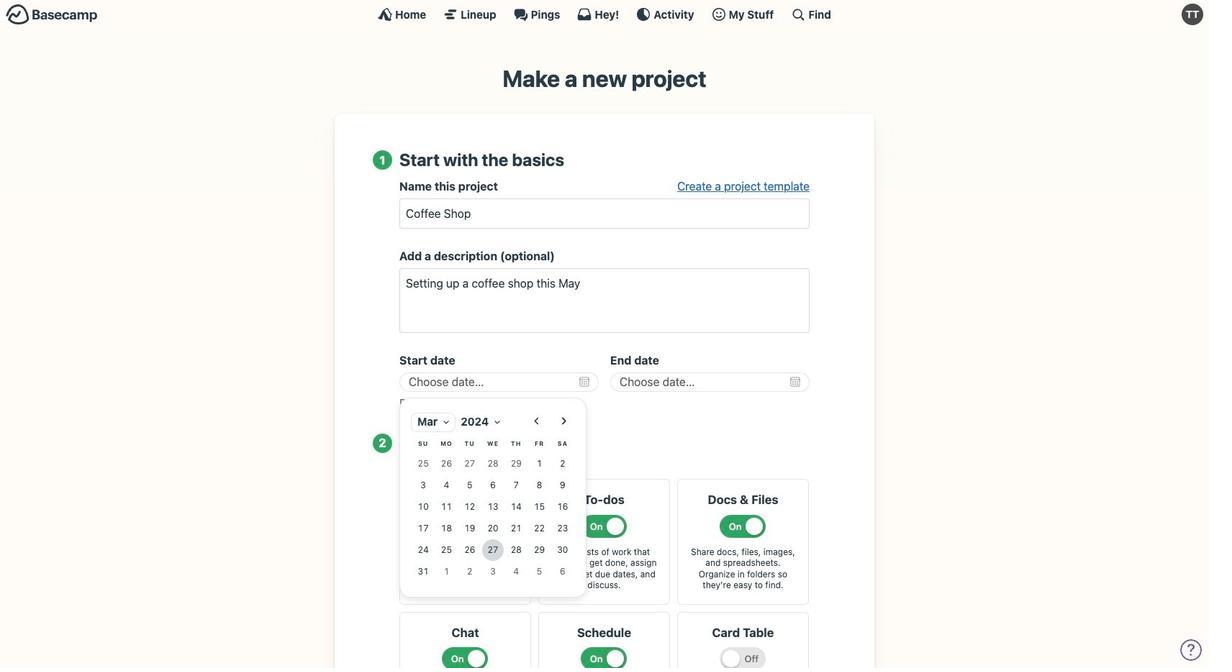 Task type: describe. For each thing, give the bounding box(es) containing it.
e.g. Office Renovation text field
[[400, 199, 810, 229]]

main element
[[0, 0, 1210, 28]]

keyboard shortcut: ⌘ + / image
[[792, 7, 806, 22]]

e.g. Plans and scheduling for expanding the office text field
[[400, 269, 810, 333]]

terry turtle image
[[1182, 4, 1204, 25]]

1 choose date… field from the left
[[400, 373, 599, 392]]



Task type: vqa. For each thing, say whether or not it's contained in the screenshot.
the Add some people to the top
no



Task type: locate. For each thing, give the bounding box(es) containing it.
0 horizontal spatial choose date… field
[[400, 373, 599, 392]]

switch accounts image
[[6, 4, 98, 26]]

1 horizontal spatial choose date… field
[[611, 373, 810, 392]]

2 choose date… field from the left
[[611, 373, 810, 392]]

Choose date… field
[[400, 373, 599, 392], [611, 373, 810, 392]]



